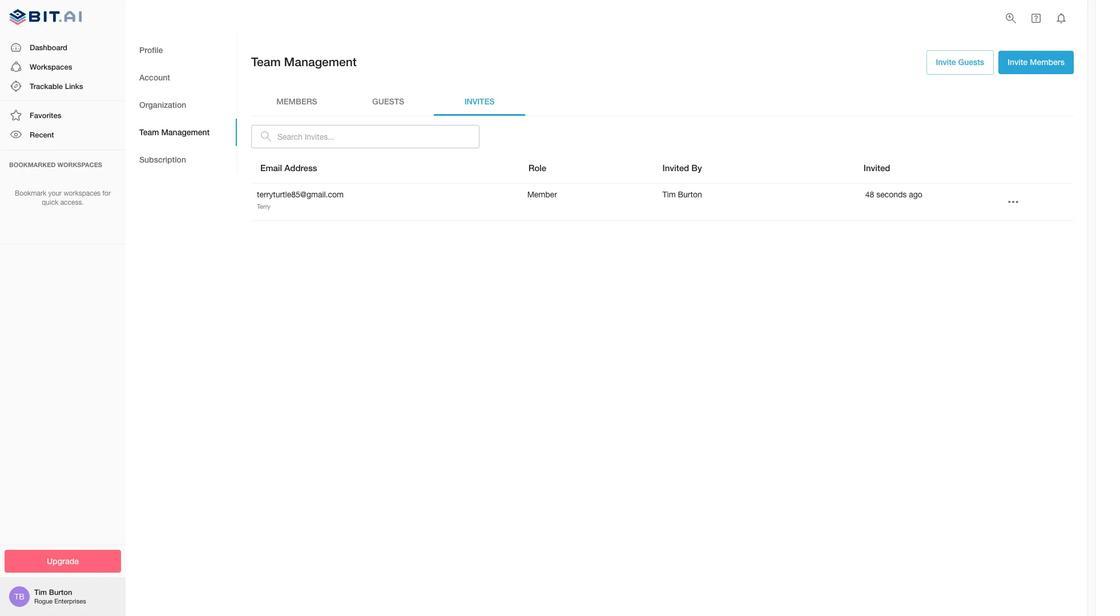 Task type: describe. For each thing, give the bounding box(es) containing it.
members
[[1030, 57, 1065, 67]]

links
[[65, 82, 83, 91]]

workspaces
[[64, 189, 101, 197]]

favorites button
[[0, 106, 126, 125]]

enterprises
[[54, 598, 86, 605]]

guests button
[[343, 88, 434, 116]]

dashboard button
[[0, 37, 126, 57]]

0 vertical spatial team management
[[251, 55, 357, 69]]

tim for tim burton
[[662, 190, 676, 199]]

members button
[[251, 88, 343, 116]]

guests
[[958, 57, 984, 67]]

0 horizontal spatial team management
[[139, 127, 210, 137]]

trackable links
[[30, 82, 83, 91]]

recent
[[30, 130, 54, 139]]

profile
[[139, 45, 163, 55]]

tim burton rogue enterprises
[[34, 588, 86, 605]]

invited for invited by
[[662, 163, 689, 173]]

bookmarked
[[9, 161, 56, 168]]

bookmarked workspaces
[[9, 161, 102, 168]]

tb
[[14, 593, 24, 602]]

terryturtle85@gmail.com
[[257, 190, 344, 199]]

trackable
[[30, 82, 63, 91]]

Search Invites... search field
[[277, 125, 480, 148]]

workspaces
[[57, 161, 102, 168]]

email
[[260, 163, 282, 173]]

rogue
[[34, 598, 53, 605]]

terryturtle85@gmail.com terry
[[257, 190, 344, 210]]

dashboard
[[30, 43, 67, 52]]

profile link
[[126, 37, 237, 64]]

invite guests button
[[926, 50, 994, 74]]

48 seconds ago
[[865, 190, 922, 199]]

burton for tim burton
[[678, 190, 702, 199]]

invited by
[[662, 163, 702, 173]]

email address
[[260, 163, 317, 173]]

account
[[139, 72, 170, 82]]

guests
[[372, 97, 404, 106]]

bookmark
[[15, 189, 46, 197]]



Task type: vqa. For each thing, say whether or not it's contained in the screenshot.
Invite Members's invite
yes



Task type: locate. For each thing, give the bounding box(es) containing it.
favorites
[[30, 111, 61, 120]]

0 horizontal spatial team
[[139, 127, 159, 137]]

tim
[[662, 190, 676, 199], [34, 588, 47, 597]]

burton for tim burton rogue enterprises
[[49, 588, 72, 597]]

48
[[865, 190, 874, 199]]

0 vertical spatial tim
[[662, 190, 676, 199]]

1 horizontal spatial team
[[251, 55, 281, 69]]

0 horizontal spatial invited
[[662, 163, 689, 173]]

0 horizontal spatial burton
[[49, 588, 72, 597]]

invite guests
[[936, 57, 984, 67]]

role
[[528, 163, 546, 173]]

tim up rogue
[[34, 588, 47, 597]]

0 vertical spatial management
[[284, 55, 357, 69]]

1 horizontal spatial invite
[[1008, 57, 1028, 67]]

2 invite from the left
[[1008, 57, 1028, 67]]

management down "organization" link
[[161, 127, 210, 137]]

members
[[276, 97, 317, 106]]

account link
[[126, 64, 237, 91]]

team management down "organization" link
[[139, 127, 210, 137]]

burton down by
[[678, 190, 702, 199]]

subscription link
[[126, 146, 237, 174]]

address
[[284, 163, 317, 173]]

terry
[[257, 203, 270, 210]]

invite left guests
[[936, 57, 956, 67]]

organization
[[139, 100, 186, 109]]

invited up 48
[[864, 163, 890, 173]]

invited for invited
[[864, 163, 890, 173]]

seconds
[[876, 190, 907, 199]]

ago
[[909, 190, 922, 199]]

0 horizontal spatial management
[[161, 127, 210, 137]]

1 horizontal spatial burton
[[678, 190, 702, 199]]

invite for invite members
[[1008, 57, 1028, 67]]

upgrade
[[47, 556, 79, 566]]

organization link
[[126, 91, 237, 119]]

1 horizontal spatial tab list
[[251, 88, 1074, 116]]

for
[[102, 189, 111, 197]]

invite for invite guests
[[936, 57, 956, 67]]

trackable links button
[[0, 76, 126, 96]]

0 horizontal spatial invite
[[936, 57, 956, 67]]

burton inside tim burton rogue enterprises
[[49, 588, 72, 597]]

tim burton
[[662, 190, 702, 199]]

tab list
[[126, 37, 237, 174], [251, 88, 1074, 116]]

upgrade button
[[5, 550, 121, 573]]

subscription
[[139, 155, 186, 164]]

invites
[[465, 97, 495, 106]]

1 horizontal spatial tim
[[662, 190, 676, 199]]

tim down invited by
[[662, 190, 676, 199]]

1 horizontal spatial management
[[284, 55, 357, 69]]

by
[[692, 163, 702, 173]]

team
[[251, 55, 281, 69], [139, 127, 159, 137]]

burton
[[678, 190, 702, 199], [49, 588, 72, 597]]

1 vertical spatial burton
[[49, 588, 72, 597]]

workspaces button
[[0, 57, 126, 76]]

tim for tim burton rogue enterprises
[[34, 588, 47, 597]]

invited left by
[[662, 163, 689, 173]]

0 horizontal spatial tim
[[34, 588, 47, 597]]

invited
[[662, 163, 689, 173], [864, 163, 890, 173]]

0 vertical spatial burton
[[678, 190, 702, 199]]

team management up "members"
[[251, 55, 357, 69]]

tab list containing profile
[[126, 37, 237, 174]]

1 invite from the left
[[936, 57, 956, 67]]

bookmark your workspaces for quick access.
[[15, 189, 111, 207]]

invite
[[936, 57, 956, 67], [1008, 57, 1028, 67]]

team management
[[251, 55, 357, 69], [139, 127, 210, 137]]

team inside team management link
[[139, 127, 159, 137]]

0 vertical spatial team
[[251, 55, 281, 69]]

tim inside tim burton rogue enterprises
[[34, 588, 47, 597]]

team management link
[[126, 119, 237, 146]]

burton up enterprises at the bottom left
[[49, 588, 72, 597]]

1 horizontal spatial invited
[[864, 163, 890, 173]]

quick
[[42, 199, 58, 207]]

1 vertical spatial team management
[[139, 127, 210, 137]]

team up "members"
[[251, 55, 281, 69]]

invite members
[[1008, 57, 1065, 67]]

0 horizontal spatial tab list
[[126, 37, 237, 174]]

1 horizontal spatial team management
[[251, 55, 357, 69]]

your
[[48, 189, 62, 197]]

management
[[284, 55, 357, 69], [161, 127, 210, 137]]

access.
[[60, 199, 84, 207]]

recent button
[[0, 125, 126, 145]]

management up "members"
[[284, 55, 357, 69]]

invite left members
[[1008, 57, 1028, 67]]

team up the subscription
[[139, 127, 159, 137]]

1 vertical spatial team
[[139, 127, 159, 137]]

member
[[527, 190, 557, 199]]

invite members button
[[999, 51, 1074, 74]]

invites button
[[434, 88, 525, 116]]

1 vertical spatial tim
[[34, 588, 47, 597]]

2 invited from the left
[[864, 163, 890, 173]]

1 invited from the left
[[662, 163, 689, 173]]

1 vertical spatial management
[[161, 127, 210, 137]]

workspaces
[[30, 62, 72, 71]]

tab list containing members
[[251, 88, 1074, 116]]



